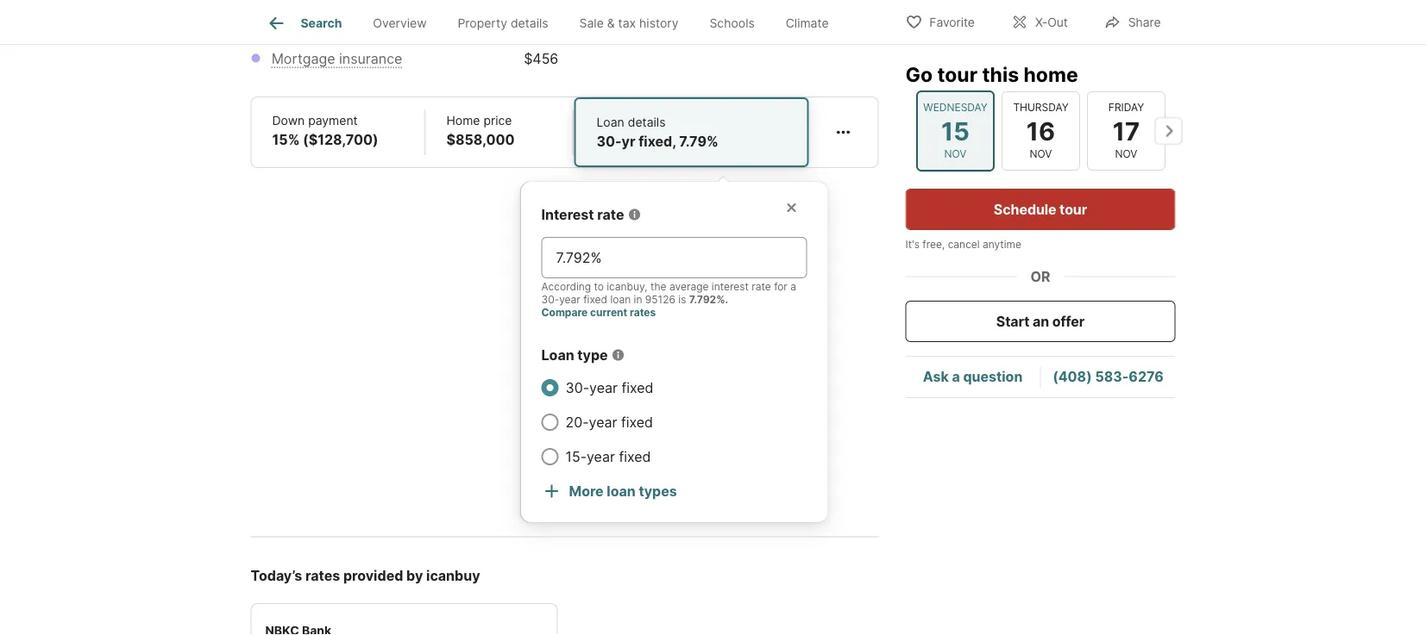Task type: describe. For each thing, give the bounding box(es) containing it.
this
[[982, 62, 1019, 86]]

home price $858,000
[[446, 113, 515, 148]]

1 horizontal spatial 30-
[[566, 380, 589, 396]]

0 horizontal spatial rate
[[597, 206, 624, 223]]

mortgage
[[271, 50, 335, 67]]

favorite button
[[891, 4, 990, 39]]

(408)
[[1053, 369, 1092, 386]]

start
[[996, 313, 1030, 330]]

question
[[963, 369, 1023, 386]]

30- inside loan details 30-yr fixed, 7.79%
[[597, 133, 622, 150]]

details for property details
[[511, 16, 548, 30]]

property details tab
[[442, 3, 564, 44]]

insurance for mortgage insurance
[[339, 50, 402, 67]]

year for 30-
[[589, 380, 618, 396]]

start an offer button
[[906, 301, 1176, 343]]

history
[[639, 16, 679, 30]]

wednesday
[[923, 101, 987, 114]]

tour for schedule
[[1060, 201, 1087, 218]]

tour for go
[[937, 62, 978, 86]]

7.792
[[689, 293, 716, 306]]

home
[[1024, 62, 1078, 86]]

search link
[[266, 13, 342, 34]]

schools
[[710, 16, 755, 30]]

homeowners
[[592, 15, 678, 32]]

property details
[[458, 16, 548, 30]]

0 horizontal spatial rates
[[305, 568, 340, 584]]

for
[[774, 280, 788, 293]]

sale & tax history
[[579, 16, 679, 30]]

nov for 15
[[944, 148, 966, 160]]

fixed for 30-year fixed
[[622, 380, 654, 396]]

$456
[[524, 50, 559, 67]]

schools tab
[[694, 3, 770, 44]]

rates inside according to icanbuy, the average interest rate for a 30-year fixed loan in 95126 is 7.792 %. compare current rates
[[630, 306, 656, 319]]

nov for 16
[[1029, 148, 1052, 160]]

fixed,
[[639, 133, 676, 150]]

today's
[[251, 568, 302, 584]]

17
[[1112, 116, 1140, 146]]

to
[[594, 280, 604, 293]]

overview
[[373, 16, 427, 30]]

thursday
[[1013, 101, 1068, 114]]

it's free, cancel anytime
[[906, 239, 1022, 251]]

tax
[[618, 16, 636, 30]]

out
[[1048, 15, 1068, 30]]

the
[[651, 280, 667, 293]]

down
[[272, 113, 305, 128]]

homeowners insurance link
[[592, 15, 745, 32]]

x-
[[1035, 15, 1048, 30]]

start an offer
[[996, 313, 1085, 330]]

search
[[301, 16, 342, 30]]

more loan types
[[569, 483, 677, 500]]

(408) 583-6276 link
[[1053, 369, 1164, 386]]

more
[[569, 483, 604, 500]]

30-year fixed radio
[[541, 380, 559, 397]]

climate tab
[[770, 3, 844, 44]]

95126
[[645, 293, 676, 306]]

ask
[[923, 369, 949, 386]]

compare
[[541, 306, 588, 319]]

16
[[1026, 116, 1055, 146]]

current
[[590, 306, 628, 319]]

according to icanbuy, the average interest rate for a 30-year fixed loan in 95126 is 7.792 %. compare current rates
[[541, 280, 796, 319]]

according
[[541, 280, 591, 293]]

1 horizontal spatial a
[[952, 369, 960, 386]]

15-year fixed
[[566, 449, 651, 465]]

15%
[[272, 131, 300, 148]]

nov for 17
[[1115, 148, 1137, 160]]

or
[[1031, 268, 1051, 285]]

fixed for 15-year fixed
[[619, 449, 651, 465]]

by
[[406, 568, 423, 584]]

583-
[[1095, 369, 1129, 386]]

tab list containing search
[[251, 0, 858, 44]]

30-year fixed
[[566, 380, 654, 396]]

year for 15-
[[587, 449, 615, 465]]

loan inside according to icanbuy, the average interest rate for a 30-year fixed loan in 95126 is 7.792 %. compare current rates
[[610, 293, 631, 306]]

&
[[607, 16, 615, 30]]

type
[[578, 347, 608, 364]]

loan type
[[541, 347, 608, 364]]

1 vertical spatial loan
[[607, 483, 636, 500]]



Task type: locate. For each thing, give the bounding box(es) containing it.
1 horizontal spatial rates
[[630, 306, 656, 319]]

0 vertical spatial 30-
[[597, 133, 622, 150]]

a right for
[[791, 280, 796, 293]]

0 vertical spatial insurance
[[682, 15, 745, 32]]

sale & tax history tab
[[564, 3, 694, 44]]

average
[[670, 280, 709, 293]]

cancel
[[948, 239, 980, 251]]

rate left for
[[752, 280, 771, 293]]

insurance for homeowners insurance
[[682, 15, 745, 32]]

$535
[[524, 15, 559, 32]]

hoa dues
[[271, 15, 337, 32]]

insurance down overview tab
[[339, 50, 402, 67]]

1 vertical spatial loan
[[541, 347, 574, 364]]

thursday 16 nov
[[1013, 101, 1068, 160]]

tour up wednesday
[[937, 62, 978, 86]]

interest rate
[[541, 206, 624, 223]]

1 horizontal spatial insurance
[[682, 15, 745, 32]]

rate inside according to icanbuy, the average interest rate for a 30-year fixed loan in 95126 is 7.792 %. compare current rates
[[752, 280, 771, 293]]

1 vertical spatial rates
[[305, 568, 340, 584]]

details up "$456"
[[511, 16, 548, 30]]

payment
[[308, 113, 358, 128]]

is
[[678, 293, 686, 306]]

fixed for 20-year fixed
[[621, 414, 653, 431]]

x-out button
[[997, 4, 1083, 39]]

nov inside thursday 16 nov
[[1029, 148, 1052, 160]]

a inside according to icanbuy, the average interest rate for a 30-year fixed loan in 95126 is 7.792 %. compare current rates
[[791, 280, 796, 293]]

loan inside loan details 30-yr fixed, 7.79%
[[597, 115, 625, 129]]

0 vertical spatial loan
[[597, 115, 625, 129]]

friday
[[1108, 101, 1144, 114]]

in
[[634, 293, 642, 306]]

nov inside wednesday 15 nov
[[944, 148, 966, 160]]

1 horizontal spatial rate
[[752, 280, 771, 293]]

schedule tour
[[994, 201, 1087, 218]]

year down '20-year fixed'
[[587, 449, 615, 465]]

year for 20-
[[589, 414, 617, 431]]

tooltip containing interest rate
[[521, 168, 1149, 523]]

0 vertical spatial tour
[[937, 62, 978, 86]]

today's rates provided by icanbuy
[[251, 568, 480, 584]]

15
[[941, 116, 969, 146]]

1 vertical spatial tour
[[1060, 201, 1087, 218]]

1 nov from the left
[[944, 148, 966, 160]]

0 horizontal spatial insurance
[[339, 50, 402, 67]]

climate
[[786, 16, 829, 30]]

tab list
[[251, 0, 858, 44]]

x-out
[[1035, 15, 1068, 30]]

icanbuy
[[426, 568, 480, 584]]

1 vertical spatial 30-
[[541, 293, 559, 306]]

details inside tab
[[511, 16, 548, 30]]

wednesday 15 nov
[[923, 101, 987, 160]]

fixed inside according to icanbuy, the average interest rate for a 30-year fixed loan in 95126 is 7.792 %. compare current rates
[[583, 293, 607, 306]]

price
[[484, 113, 512, 128]]

rates down in
[[630, 306, 656, 319]]

loan up 30-year fixed option
[[541, 347, 574, 364]]

30- right 30-year fixed option
[[566, 380, 589, 396]]

30- up compare
[[541, 293, 559, 306]]

0 horizontal spatial details
[[511, 16, 548, 30]]

hoa dues link
[[271, 15, 337, 32]]

fixed up more loan types at the left
[[619, 449, 651, 465]]

year down type
[[589, 380, 618, 396]]

2 horizontal spatial nov
[[1115, 148, 1137, 160]]

free,
[[923, 239, 945, 251]]

anytime
[[983, 239, 1022, 251]]

rate right interest
[[597, 206, 624, 223]]

types
[[639, 483, 677, 500]]

a right ask
[[952, 369, 960, 386]]

1 vertical spatial a
[[952, 369, 960, 386]]

1 vertical spatial details
[[628, 115, 666, 129]]

favorite
[[930, 15, 975, 30]]

1 vertical spatial rate
[[752, 280, 771, 293]]

1 vertical spatial insurance
[[339, 50, 402, 67]]

nov down the 17
[[1115, 148, 1137, 160]]

mortgage insurance
[[271, 50, 402, 67]]

fixed
[[583, 293, 607, 306], [622, 380, 654, 396], [621, 414, 653, 431], [619, 449, 651, 465]]

provided
[[343, 568, 403, 584]]

icanbuy,
[[607, 280, 648, 293]]

insurance
[[682, 15, 745, 32], [339, 50, 402, 67]]

0 vertical spatial details
[[511, 16, 548, 30]]

0 vertical spatial rates
[[630, 306, 656, 319]]

next image
[[1155, 117, 1183, 145]]

%.
[[716, 293, 728, 306]]

tooltip
[[521, 168, 1149, 523]]

1 horizontal spatial tour
[[1060, 201, 1087, 218]]

sale
[[579, 16, 604, 30]]

7.79%
[[679, 133, 719, 150]]

details up fixed,
[[628, 115, 666, 129]]

2 vertical spatial 30-
[[566, 380, 589, 396]]

rates right today's
[[305, 568, 340, 584]]

2 horizontal spatial 30-
[[597, 133, 622, 150]]

schedule tour button
[[906, 189, 1176, 230]]

30- inside according to icanbuy, the average interest rate for a 30-year fixed loan in 95126 is 7.792 %. compare current rates
[[541, 293, 559, 306]]

(408) 583-6276
[[1053, 369, 1164, 386]]

ask a question
[[923, 369, 1023, 386]]

an
[[1033, 313, 1049, 330]]

0 horizontal spatial loan
[[541, 347, 574, 364]]

year down according
[[559, 293, 581, 306]]

20-year fixed
[[566, 414, 653, 431]]

go tour this home
[[906, 62, 1078, 86]]

overview tab
[[357, 3, 442, 44]]

0 vertical spatial a
[[791, 280, 796, 293]]

nov down 15
[[944, 148, 966, 160]]

6276
[[1129, 369, 1164, 386]]

property
[[458, 16, 507, 30]]

($128,700)
[[303, 131, 378, 148]]

share
[[1128, 15, 1161, 30]]

0 vertical spatial loan
[[610, 293, 631, 306]]

rates
[[630, 306, 656, 319], [305, 568, 340, 584]]

0 horizontal spatial a
[[791, 280, 796, 293]]

None text field
[[556, 248, 793, 268]]

insurance right history
[[682, 15, 745, 32]]

3 nov from the left
[[1115, 148, 1137, 160]]

30-
[[597, 133, 622, 150], [541, 293, 559, 306], [566, 380, 589, 396]]

loan
[[597, 115, 625, 129], [541, 347, 574, 364]]

go
[[906, 62, 933, 86]]

mortgage insurance link
[[271, 50, 402, 67]]

yr
[[622, 133, 635, 150]]

ask a question link
[[923, 369, 1023, 386]]

0 horizontal spatial tour
[[937, 62, 978, 86]]

details inside loan details 30-yr fixed, 7.79%
[[628, 115, 666, 129]]

0 horizontal spatial 30-
[[541, 293, 559, 306]]

dues
[[305, 15, 337, 32]]

a
[[791, 280, 796, 293], [952, 369, 960, 386]]

details for loan details 30-yr fixed, 7.79%
[[628, 115, 666, 129]]

interest
[[541, 206, 594, 223]]

2 nov from the left
[[1029, 148, 1052, 160]]

down payment 15% ($128,700)
[[272, 113, 378, 148]]

year up 15-year fixed
[[589, 414, 617, 431]]

fixed up the compare current rates link
[[583, 293, 607, 306]]

nov inside friday 17 nov
[[1115, 148, 1137, 160]]

loan for loan type
[[541, 347, 574, 364]]

interest
[[712, 280, 749, 293]]

year inside according to icanbuy, the average interest rate for a 30-year fixed loan in 95126 is 7.792 %. compare current rates
[[559, 293, 581, 306]]

30- left fixed,
[[597, 133, 622, 150]]

15-
[[566, 449, 587, 465]]

20-
[[566, 414, 589, 431]]

hoa
[[271, 15, 301, 32]]

offer
[[1052, 313, 1085, 330]]

tour inside button
[[1060, 201, 1087, 218]]

15-year fixed radio
[[541, 449, 559, 466]]

1 horizontal spatial loan
[[597, 115, 625, 129]]

loan down 'icanbuy,' on the top left of page
[[610, 293, 631, 306]]

None button
[[916, 90, 994, 172], [1001, 91, 1080, 171], [1087, 91, 1165, 171], [916, 90, 994, 172], [1001, 91, 1080, 171], [1087, 91, 1165, 171]]

0 horizontal spatial nov
[[944, 148, 966, 160]]

loan up yr
[[597, 115, 625, 129]]

nov
[[944, 148, 966, 160], [1029, 148, 1052, 160], [1115, 148, 1137, 160]]

tour right schedule at the right of the page
[[1060, 201, 1087, 218]]

0 vertical spatial rate
[[597, 206, 624, 223]]

20-year fixed radio
[[541, 414, 559, 431]]

share button
[[1090, 4, 1176, 39]]

compare current rates link
[[541, 306, 656, 319]]

loan details 30-yr fixed, 7.79%
[[597, 115, 719, 150]]

$858,000
[[446, 131, 515, 148]]

1 horizontal spatial details
[[628, 115, 666, 129]]

it's
[[906, 239, 920, 251]]

schedule
[[994, 201, 1057, 218]]

fixed down 30-year fixed
[[621, 414, 653, 431]]

loan right more
[[607, 483, 636, 500]]

loan
[[610, 293, 631, 306], [607, 483, 636, 500]]

loan for loan details 30-yr fixed, 7.79%
[[597, 115, 625, 129]]

fixed up '20-year fixed'
[[622, 380, 654, 396]]

nov down 16
[[1029, 148, 1052, 160]]

1 horizontal spatial nov
[[1029, 148, 1052, 160]]



Task type: vqa. For each thing, say whether or not it's contained in the screenshot.
the 1% within the Save with our 1% listing fee link
no



